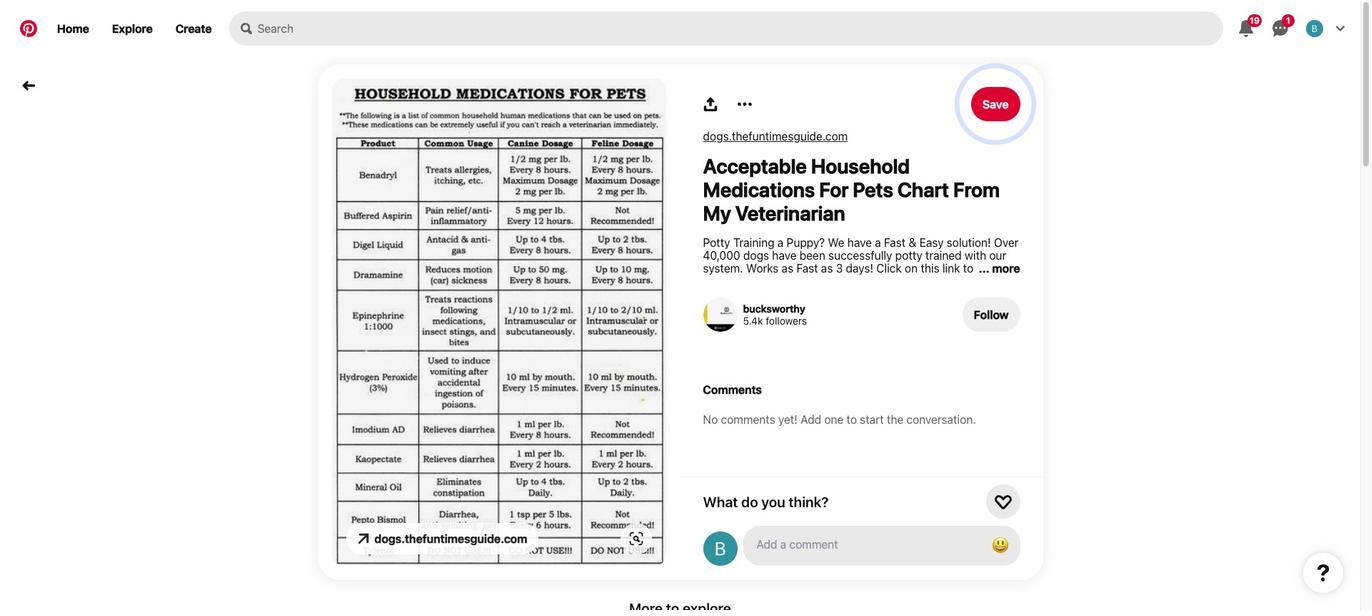 Task type: vqa. For each thing, say whether or not it's contained in the screenshot.
Explore
yes



Task type: describe. For each thing, give the bounding box(es) containing it.
with
[[965, 249, 987, 262]]

1 a from the left
[[761, 326, 768, 339]]

trained
[[926, 249, 962, 262]]

search icon image
[[240, 23, 252, 34]]

from
[[918, 314, 942, 326]]

followers
[[766, 315, 807, 327]]

0 vertical spatial 3
[[836, 262, 843, 275]]

create link
[[164, 11, 223, 46]]

2 house from the left
[[916, 326, 949, 339]]

0 horizontal spatial fast
[[797, 262, 818, 275]]

follow
[[974, 309, 1009, 321]]

chart
[[898, 178, 949, 201]]

famous
[[787, 275, 825, 288]]

😃
[[992, 536, 1009, 556]]

on
[[905, 262, 918, 275]]

is
[[869, 326, 878, 339]]

explore link
[[101, 11, 164, 46]]

5.4k
[[743, 315, 763, 327]]

do
[[742, 494, 758, 510]]

one
[[825, 414, 844, 427]]

2 dog from the left
[[891, 326, 913, 339]]

1 horizontal spatial have
[[848, 236, 872, 249]]

watch
[[977, 262, 1008, 275]]

we
[[828, 236, 845, 249]]

promoted
[[703, 301, 754, 314]]

free
[[723, 275, 750, 288]]

0 vertical spatial fast
[[884, 236, 906, 249]]

days!
[[846, 262, 874, 275]]

start
[[860, 414, 884, 427]]

link
[[943, 262, 961, 275]]

1 http://buzzfeed.com from the left
[[703, 314, 808, 326]]

training
[[858, 275, 897, 288]]

more
[[906, 288, 932, 301]]

potty training a puppy? we have a fast & easy solution! over 40,000 dogs have been successfully potty trained with our system. works as fast as 3 days! click on this link to watch our free world-famous potty training video: http://modernpuppies.com 2173 642 3 more information promoted by modern puppies pin it send like learn more at http://buzzfeed.com http://buzzfeed.com from buzzfeed that's not a dog house — this is a dog house
[[703, 236, 1019, 339]]

klobrad84 image
[[703, 532, 738, 567]]

2 a from the left
[[875, 236, 881, 249]]

no
[[703, 414, 718, 427]]

Search text field
[[258, 11, 1224, 46]]

not
[[739, 326, 758, 339]]

bucksworthy 5.4k followers
[[743, 303, 807, 327]]

information
[[935, 288, 994, 301]]

1 as from the left
[[782, 262, 794, 275]]

no comments yet! add one to start the conversation.
[[703, 414, 976, 427]]

reaction image
[[995, 494, 1012, 511]]

more inside "potty training a puppy? we have a fast & easy solution! over 40,000 dogs have been successfully potty trained with our system. works as fast as 3 days! click on this link to watch our free world-famous potty training video: http://modernpuppies.com 2173 642 3 more information promoted by modern puppies pin it send like learn more at http://buzzfeed.com http://buzzfeed.com from buzzfeed that's not a dog house — this is a dog house"
[[975, 301, 1001, 314]]

what do you think?
[[703, 494, 829, 510]]

pin
[[860, 301, 876, 314]]

what
[[703, 494, 738, 510]]

&
[[909, 236, 917, 249]]

create
[[176, 22, 212, 35]]

that's
[[703, 326, 736, 339]]

2 as from the left
[[821, 262, 833, 275]]

you
[[762, 494, 786, 510]]

by
[[757, 301, 770, 314]]

1 vertical spatial 3
[[896, 288, 903, 301]]

send
[[889, 301, 916, 314]]

acceptable household medications for pets chart from my veterinarian
[[703, 154, 1000, 225]]

brad klo image
[[1307, 20, 1324, 37]]

at
[[1004, 301, 1014, 314]]

medications
[[703, 178, 815, 201]]

1 vertical spatial to
[[847, 414, 857, 427]]

my
[[703, 201, 731, 225]]

0 vertical spatial more
[[993, 262, 1021, 275]]

home
[[57, 22, 89, 35]]

... more
[[976, 262, 1021, 275]]

bucksworthy
[[743, 303, 806, 315]]

0 horizontal spatial have
[[772, 249, 797, 262]]

solution!
[[947, 236, 991, 249]]

0 vertical spatial our
[[990, 249, 1007, 262]]

been
[[800, 249, 826, 262]]



Task type: locate. For each thing, give the bounding box(es) containing it.
system.
[[703, 262, 744, 275]]

for
[[820, 178, 849, 201]]

1 vertical spatial more
[[975, 301, 1001, 314]]

0 horizontal spatial as
[[782, 262, 794, 275]]

easy
[[920, 236, 944, 249]]

...
[[979, 262, 990, 275]]

1 button
[[1264, 11, 1298, 46]]

3
[[836, 262, 843, 275], [896, 288, 903, 301]]

conversation.
[[907, 414, 976, 427]]

over
[[994, 236, 1019, 249]]

dog down bucksworthy
[[771, 326, 792, 339]]

video:
[[900, 275, 931, 288]]

dogs
[[744, 249, 770, 262]]

potty
[[896, 249, 923, 262], [828, 275, 855, 288]]

http://buzzfeed.com
[[703, 314, 808, 326], [811, 314, 915, 326]]

comments button
[[703, 384, 1021, 397]]

fast down the puppy?
[[797, 262, 818, 275]]

1 horizontal spatial a
[[881, 326, 888, 339]]

world-
[[753, 275, 787, 288]]

save
[[983, 98, 1009, 111]]

to left ...
[[964, 262, 974, 275]]

642
[[872, 288, 893, 301]]

house down like
[[916, 326, 949, 339]]

dog down send
[[891, 326, 913, 339]]

have right the 'we'
[[848, 236, 872, 249]]

training
[[734, 236, 775, 249]]

a left the puppy?
[[778, 236, 784, 249]]

dogs.thefuntimesguide.com link
[[703, 130, 848, 143]]

19 button
[[1230, 11, 1264, 46]]

potty
[[703, 236, 731, 249]]

0 horizontal spatial to
[[847, 414, 857, 427]]

veterinarian
[[736, 201, 846, 225]]

acceptable
[[703, 154, 807, 178]]

fast
[[884, 236, 906, 249], [797, 262, 818, 275]]

1 horizontal spatial to
[[964, 262, 974, 275]]

0 horizontal spatial potty
[[828, 275, 855, 288]]

puppies
[[816, 301, 857, 314]]

3 right 642
[[896, 288, 903, 301]]

1 horizontal spatial fast
[[884, 236, 906, 249]]

1 horizontal spatial a
[[875, 236, 881, 249]]

0 vertical spatial potty
[[896, 249, 923, 262]]

have right dogs
[[772, 249, 797, 262]]

more left the at
[[975, 301, 1001, 314]]

1 horizontal spatial as
[[821, 262, 833, 275]]

comments
[[703, 384, 762, 397]]

http://modernpuppies.com
[[703, 288, 841, 301]]

to
[[964, 262, 974, 275], [847, 414, 857, 427]]

to right 'one'
[[847, 414, 857, 427]]

follow button
[[963, 298, 1021, 332]]

1 house from the left
[[795, 326, 829, 339]]

0 horizontal spatial http://buzzfeed.com
[[703, 314, 808, 326]]

0 horizontal spatial our
[[703, 275, 720, 288]]

successfully
[[829, 249, 893, 262]]

0 vertical spatial to
[[964, 262, 974, 275]]

add
[[801, 414, 822, 427]]

click
[[877, 262, 902, 275]]

save button
[[972, 87, 1021, 121], [972, 87, 1021, 121]]

1 vertical spatial fast
[[797, 262, 818, 275]]

house left —
[[795, 326, 829, 339]]

1 a from the left
[[778, 236, 784, 249]]

1 horizontal spatial house
[[916, 326, 949, 339]]

yet!
[[779, 414, 798, 427]]

comments
[[721, 414, 776, 427]]

0 horizontal spatial dog
[[771, 326, 792, 339]]

1 horizontal spatial http://buzzfeed.com
[[811, 314, 915, 326]]

😃 button
[[745, 528, 1019, 565], [986, 532, 1015, 561]]

this
[[844, 326, 866, 339]]

a right the 'is' on the right of the page
[[881, 326, 888, 339]]

like
[[919, 301, 939, 314]]

Add a comment field
[[758, 539, 975, 552]]

a up click
[[875, 236, 881, 249]]

click to shop image
[[629, 532, 643, 547]]

2173
[[844, 288, 869, 301]]

a right not
[[761, 326, 768, 339]]

1
[[1287, 15, 1291, 26]]

it
[[879, 301, 886, 314]]

0 horizontal spatial 3
[[836, 262, 843, 275]]

19
[[1250, 15, 1260, 26]]

house
[[795, 326, 829, 339], [916, 326, 949, 339]]

think?
[[789, 494, 829, 510]]

0 horizontal spatial house
[[795, 326, 829, 339]]

1 dog from the left
[[771, 326, 792, 339]]

from
[[954, 178, 1000, 201]]

household
[[811, 154, 910, 178]]

1 vertical spatial our
[[703, 275, 720, 288]]

more
[[993, 262, 1021, 275], [975, 301, 1001, 314]]

0 horizontal spatial a
[[778, 236, 784, 249]]

bucksworthy avatar link image
[[703, 298, 738, 332]]

our right with
[[990, 249, 1007, 262]]

1 vertical spatial potty
[[828, 275, 855, 288]]

dogs.thefuntimesguide.com
[[703, 130, 848, 143]]

1 horizontal spatial our
[[990, 249, 1007, 262]]

our left free on the right top of page
[[703, 275, 720, 288]]

pets
[[853, 178, 894, 201]]

the
[[887, 414, 904, 427]]

to inside "potty training a puppy? we have a fast & easy solution! over 40,000 dogs have been successfully potty trained with our system. works as fast as 3 days! click on this link to watch our free world-famous potty training video: http://modernpuppies.com 2173 642 3 more information promoted by modern puppies pin it send like learn more at http://buzzfeed.com http://buzzfeed.com from buzzfeed that's not a dog house — this is a dog house"
[[964, 262, 974, 275]]

2 a from the left
[[881, 326, 888, 339]]

works
[[747, 262, 779, 275]]

a
[[778, 236, 784, 249], [875, 236, 881, 249]]

fast left the &
[[884, 236, 906, 249]]

buzzfeed
[[945, 314, 997, 326]]

puppy?
[[787, 236, 825, 249]]

—
[[832, 326, 841, 339]]

1 horizontal spatial dog
[[891, 326, 913, 339]]

1 horizontal spatial potty
[[896, 249, 923, 262]]

3 left the days!
[[836, 262, 843, 275]]

bucksworthy link
[[743, 303, 806, 315]]

explore
[[112, 22, 153, 35]]

more right ...
[[993, 262, 1021, 275]]

2 http://buzzfeed.com from the left
[[811, 314, 915, 326]]

as down the 'we'
[[821, 262, 833, 275]]

acceptable household medications for pets chart from my veterinarian link
[[703, 154, 1021, 225]]

home link
[[46, 11, 101, 46]]

as
[[782, 262, 794, 275], [821, 262, 833, 275]]

modern
[[773, 301, 813, 314]]

0 horizontal spatial a
[[761, 326, 768, 339]]

1 horizontal spatial 3
[[896, 288, 903, 301]]

this
[[921, 262, 940, 275]]

learn
[[942, 301, 972, 314]]

as right works
[[782, 262, 794, 275]]

40,000
[[703, 249, 741, 262]]

have
[[848, 236, 872, 249], [772, 249, 797, 262]]



